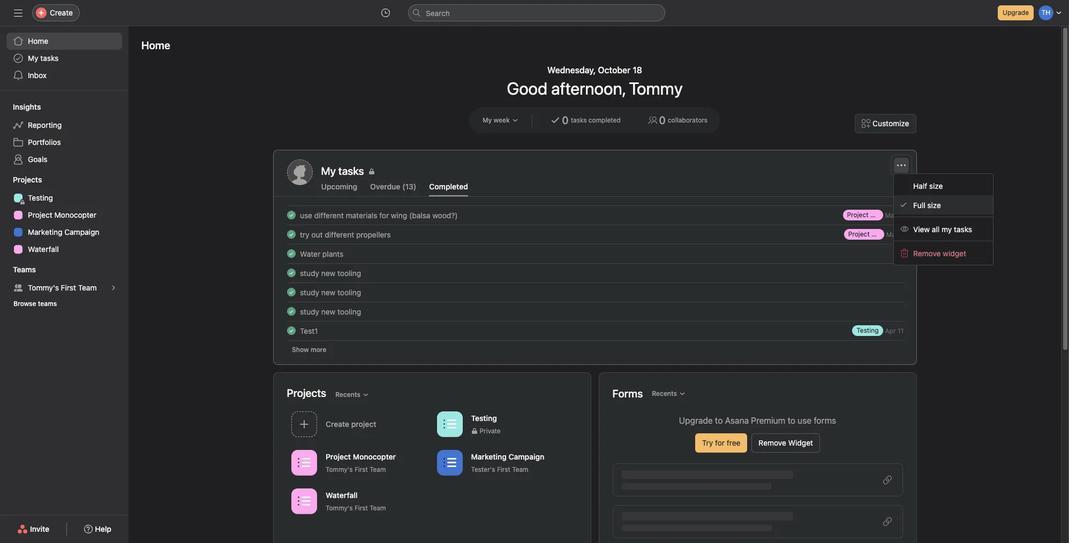 Task type: locate. For each thing, give the bounding box(es) containing it.
team inside marketing campaign tester's first team
[[512, 466, 528, 474]]

different up out
[[314, 211, 344, 220]]

0 horizontal spatial testing
[[28, 193, 53, 203]]

completed checkbox for try
[[285, 228, 298, 241]]

tasks up inbox
[[40, 54, 59, 63]]

3 study new tooling from the top
[[300, 307, 361, 316]]

my inside dropdown button
[[483, 116, 492, 124]]

free
[[727, 439, 741, 448]]

test1
[[300, 327, 318, 336]]

2 new from the top
[[321, 288, 335, 297]]

size right the half
[[929, 181, 943, 190]]

recents for forms
[[652, 390, 677, 398]]

full size
[[913, 201, 941, 210]]

afternoon,
[[551, 78, 625, 99]]

team up waterfall tommy's first team
[[369, 466, 386, 474]]

wednesday,
[[548, 65, 596, 75]]

insights button
[[0, 102, 41, 113]]

goals
[[28, 155, 47, 164]]

1 vertical spatial marketing
[[471, 452, 506, 462]]

recents for projects
[[335, 391, 361, 399]]

marketing up waterfall link
[[28, 228, 62, 237]]

tasks left the completed at the top right of page
[[571, 116, 587, 124]]

waterfall down marketing campaign
[[28, 245, 59, 254]]

1 horizontal spatial testing link
[[852, 326, 883, 336]]

list image left waterfall tommy's first team
[[298, 495, 310, 508]]

out
[[311, 230, 323, 239]]

list image
[[298, 457, 310, 470], [443, 457, 456, 470]]

campaign inside projects element
[[64, 228, 99, 237]]

wing
[[391, 211, 407, 220]]

wednesday, october 18 good afternoon, tommy
[[507, 65, 683, 99]]

different up plants
[[325, 230, 354, 239]]

Completed checkbox
[[285, 228, 298, 241], [285, 248, 298, 260], [285, 286, 298, 299]]

0 vertical spatial marketing
[[28, 228, 62, 237]]

testing up private
[[471, 414, 497, 423]]

0 horizontal spatial upgrade
[[679, 416, 713, 426]]

campaign for marketing campaign tester's first team
[[508, 452, 544, 462]]

0 for tasks completed
[[562, 114, 569, 126]]

testing inside projects element
[[28, 193, 53, 203]]

0 vertical spatial upgrade
[[1003, 9, 1029, 17]]

upgrade
[[1003, 9, 1029, 17], [679, 416, 713, 426]]

marketing
[[28, 228, 62, 237], [471, 452, 506, 462]]

teams element
[[0, 260, 129, 314]]

0 horizontal spatial list image
[[298, 457, 310, 470]]

list image
[[443, 418, 456, 431], [298, 495, 310, 508]]

first inside waterfall tommy's first team
[[354, 504, 368, 512]]

my tasks
[[28, 54, 59, 63]]

propellers
[[356, 230, 391, 239]]

recents
[[652, 390, 677, 398], [335, 391, 361, 399]]

asana
[[725, 416, 749, 426]]

completed checkbox up show
[[285, 305, 298, 318]]

completed checkbox for study
[[285, 286, 298, 299]]

1 horizontal spatial remove
[[913, 249, 941, 258]]

completed checkbox left test1
[[285, 325, 298, 338]]

0 horizontal spatial home
[[28, 36, 48, 46]]

completed
[[429, 182, 468, 191]]

1 tooling from the top
[[337, 269, 361, 278]]

1 0 from the left
[[562, 114, 569, 126]]

browse teams
[[13, 300, 57, 308]]

project monocopter link down may 4 at top
[[844, 229, 908, 240]]

project monocopter down may 4 at top
[[848, 230, 908, 238]]

project monocopter for use different materials for wing (balsa wood?)
[[847, 211, 907, 219]]

1 vertical spatial list image
[[298, 495, 310, 508]]

1 vertical spatial tooling
[[337, 288, 361, 297]]

waterfall down project monocopter tommy's first team
[[325, 491, 357, 500]]

2 vertical spatial new
[[321, 307, 335, 316]]

0 horizontal spatial tasks
[[40, 54, 59, 63]]

overdue
[[370, 182, 400, 191]]

1 vertical spatial tommy's
[[325, 466, 353, 474]]

2 horizontal spatial testing
[[857, 327, 879, 335]]

recents up create project
[[335, 391, 361, 399]]

1 vertical spatial size
[[928, 201, 941, 210]]

monocopter
[[54, 211, 96, 220], [870, 211, 907, 219], [871, 230, 908, 238], [353, 452, 396, 462]]

1 vertical spatial projects
[[287, 387, 326, 399]]

0 vertical spatial study new tooling
[[300, 269, 361, 278]]

project left may 4 at top
[[847, 211, 868, 219]]

testing link left apr
[[852, 326, 883, 336]]

home inside global element
[[28, 36, 48, 46]]

my left week
[[483, 116, 492, 124]]

1 vertical spatial new
[[321, 288, 335, 297]]

upcoming button
[[321, 182, 357, 197]]

0 vertical spatial size
[[929, 181, 943, 190]]

portfolios
[[28, 138, 61, 147]]

remove inside 'button'
[[759, 439, 786, 448]]

0 vertical spatial projects
[[13, 175, 42, 184]]

see details, tommy's first team image
[[110, 285, 117, 291]]

0 horizontal spatial campaign
[[64, 228, 99, 237]]

waterfall for waterfall tommy's first team
[[325, 491, 357, 500]]

remove widget
[[759, 439, 813, 448]]

0 horizontal spatial use
[[300, 211, 312, 220]]

remove widget
[[913, 249, 966, 258]]

1 vertical spatial tasks
[[571, 116, 587, 124]]

may left 4
[[885, 211, 898, 219]]

1 horizontal spatial list image
[[443, 418, 456, 431]]

1 horizontal spatial waterfall
[[325, 491, 357, 500]]

first inside project monocopter tommy's first team
[[354, 466, 368, 474]]

tasks right my
[[954, 225, 972, 234]]

0 horizontal spatial 0
[[562, 114, 569, 126]]

waterfall for waterfall
[[28, 245, 59, 254]]

0 vertical spatial completed checkbox
[[285, 228, 298, 241]]

1 vertical spatial study
[[300, 288, 319, 297]]

1 horizontal spatial to
[[788, 416, 796, 426]]

1 vertical spatial my
[[483, 116, 492, 124]]

1 horizontal spatial testing
[[471, 414, 497, 423]]

use left forms
[[798, 416, 812, 426]]

2 list image from the left
[[443, 457, 456, 470]]

1 vertical spatial upgrade
[[679, 416, 713, 426]]

project up marketing campaign
[[28, 211, 52, 220]]

may for try out different propellers
[[886, 231, 899, 239]]

0 horizontal spatial testing link
[[6, 190, 122, 207]]

1 horizontal spatial use
[[798, 416, 812, 426]]

first inside marketing campaign tester's first team
[[497, 466, 510, 474]]

monocopter inside project monocopter tommy's first team
[[353, 452, 396, 462]]

0 vertical spatial waterfall
[[28, 245, 59, 254]]

team
[[78, 283, 97, 293], [369, 466, 386, 474], [512, 466, 528, 474], [369, 504, 386, 512]]

Completed checkbox
[[285, 209, 298, 222], [285, 267, 298, 280], [285, 305, 298, 318], [285, 325, 298, 338]]

1 completed checkbox from the top
[[285, 228, 298, 241]]

projects inside "dropdown button"
[[13, 175, 42, 184]]

0 vertical spatial new
[[321, 269, 335, 278]]

0 horizontal spatial marketing
[[28, 228, 62, 237]]

0 vertical spatial for
[[379, 211, 389, 220]]

3 completed checkbox from the top
[[285, 286, 298, 299]]

waterfall inside projects element
[[28, 245, 59, 254]]

list image for project
[[298, 457, 310, 470]]

0 vertical spatial study
[[300, 269, 319, 278]]

0 vertical spatial list image
[[443, 418, 456, 431]]

marketing inside projects element
[[28, 228, 62, 237]]

customize button
[[855, 114, 916, 133]]

3 completed image from the top
[[285, 267, 298, 280]]

2 completed image from the top
[[285, 248, 298, 260]]

project monocopter inside projects element
[[28, 211, 96, 220]]

remove widget button
[[752, 434, 820, 453]]

projects down show more button
[[287, 387, 326, 399]]

2 vertical spatial completed checkbox
[[285, 286, 298, 299]]

may for use different materials for wing (balsa wood?)
[[885, 211, 898, 219]]

for inside button
[[715, 439, 725, 448]]

1 horizontal spatial recents
[[652, 390, 677, 398]]

1 horizontal spatial upgrade
[[1003, 9, 1029, 17]]

team down project monocopter tommy's first team
[[369, 504, 386, 512]]

0 vertical spatial tasks
[[40, 54, 59, 63]]

Search tasks, projects, and more text field
[[408, 4, 665, 21]]

project monocopter link
[[6, 207, 122, 224], [843, 210, 907, 221], [844, 229, 908, 240]]

reporting
[[28, 121, 62, 130]]

my tasks link
[[321, 164, 903, 179]]

show
[[292, 346, 309, 354]]

size for full size
[[928, 201, 941, 210]]

1 study new tooling from the top
[[300, 269, 361, 278]]

marketing inside marketing campaign tester's first team
[[471, 452, 506, 462]]

may
[[885, 211, 898, 219], [886, 231, 899, 239]]

testing down projects "dropdown button" at top left
[[28, 193, 53, 203]]

use up try in the left of the page
[[300, 211, 312, 220]]

project monocopter up marketing campaign
[[28, 211, 96, 220]]

new for fifth completed image
[[321, 307, 335, 316]]

2 vertical spatial study new tooling
[[300, 307, 361, 316]]

1 vertical spatial completed checkbox
[[285, 248, 298, 260]]

4
[[899, 211, 903, 219]]

project monocopter tommy's first team
[[325, 452, 396, 474]]

project monocopter link up may 1
[[843, 210, 907, 221]]

project inside projects element
[[28, 211, 52, 220]]

0 vertical spatial tommy's
[[28, 283, 59, 293]]

my for my week
[[483, 116, 492, 124]]

1 horizontal spatial list image
[[443, 457, 456, 470]]

0 left the tasks completed
[[562, 114, 569, 126]]

1 vertical spatial study new tooling
[[300, 288, 361, 297]]

upgrade to asana premium to use forms
[[679, 416, 836, 426]]

project down create project
[[325, 452, 351, 462]]

(13)
[[402, 182, 416, 191]]

1 horizontal spatial home
[[141, 39, 170, 51]]

remove down view
[[913, 249, 941, 258]]

study
[[300, 269, 319, 278], [300, 288, 319, 297], [300, 307, 319, 316]]

project monocopter for try out different propellers
[[848, 230, 908, 238]]

1 horizontal spatial for
[[715, 439, 725, 448]]

new for 4th completed image from the top of the page
[[321, 288, 335, 297]]

waterfall inside waterfall tommy's first team
[[325, 491, 357, 500]]

1 horizontal spatial my
[[483, 116, 492, 124]]

completed button
[[429, 182, 468, 197]]

global element
[[0, 26, 129, 91]]

different
[[314, 211, 344, 220], [325, 230, 354, 239]]

3 new from the top
[[321, 307, 335, 316]]

0 vertical spatial may
[[885, 211, 898, 219]]

tommy's up teams
[[28, 283, 59, 293]]

study new tooling
[[300, 269, 361, 278], [300, 288, 361, 297], [300, 307, 361, 316]]

water plants
[[300, 249, 343, 258]]

materials
[[346, 211, 377, 220]]

projects button
[[0, 175, 42, 185]]

first
[[61, 283, 76, 293], [354, 466, 368, 474], [497, 466, 510, 474], [354, 504, 368, 512]]

tommy's
[[28, 283, 59, 293], [325, 466, 353, 474], [325, 504, 353, 512]]

1 to from the left
[[715, 416, 723, 426]]

use different materials for wing (balsa wood?)
[[300, 211, 458, 220]]

tommy's inside teams element
[[28, 283, 59, 293]]

project monocopter up may 1
[[847, 211, 907, 219]]

testing left apr
[[857, 327, 879, 335]]

tasks completed
[[571, 116, 621, 124]]

marketing campaign
[[28, 228, 99, 237]]

1 horizontal spatial 0
[[659, 114, 666, 126]]

apr 11
[[885, 327, 903, 335]]

home
[[28, 36, 48, 46], [141, 39, 170, 51]]

goals link
[[6, 151, 122, 168]]

my inside global element
[[28, 54, 38, 63]]

completed image
[[285, 209, 298, 222], [285, 248, 298, 260], [285, 267, 298, 280], [285, 286, 298, 299], [285, 305, 298, 318], [285, 325, 298, 338]]

1 vertical spatial different
[[325, 230, 354, 239]]

(balsa
[[409, 211, 430, 220]]

completed checkbox up completed icon
[[285, 209, 298, 222]]

project
[[28, 211, 52, 220], [847, 211, 868, 219], [848, 230, 870, 238], [325, 452, 351, 462]]

to left asana
[[715, 416, 723, 426]]

may left 1
[[886, 231, 899, 239]]

to up remove widget
[[788, 416, 796, 426]]

0 vertical spatial tooling
[[337, 269, 361, 278]]

overdue (13) button
[[370, 182, 416, 197]]

size for half size
[[929, 181, 943, 190]]

marketing up tester's
[[471, 452, 506, 462]]

reporting link
[[6, 117, 122, 134]]

tasks
[[40, 54, 59, 63], [571, 116, 587, 124], [954, 225, 972, 234]]

may 1
[[886, 231, 903, 239]]

1 vertical spatial waterfall
[[325, 491, 357, 500]]

1 horizontal spatial recents button
[[647, 387, 691, 402]]

project inside project monocopter tommy's first team
[[325, 452, 351, 462]]

waterfall link
[[6, 241, 122, 258]]

list image left private
[[443, 418, 456, 431]]

tommy's up waterfall tommy's first team
[[325, 466, 353, 474]]

tooling
[[337, 269, 361, 278], [337, 288, 361, 297], [337, 307, 361, 316]]

2 study new tooling from the top
[[300, 288, 361, 297]]

new
[[321, 269, 335, 278], [321, 288, 335, 297], [321, 307, 335, 316]]

1 vertical spatial remove
[[759, 439, 786, 448]]

team right tester's
[[512, 466, 528, 474]]

1 vertical spatial may
[[886, 231, 899, 239]]

size right full
[[928, 201, 941, 210]]

0 horizontal spatial remove
[[759, 439, 786, 448]]

2 horizontal spatial tasks
[[954, 225, 972, 234]]

1 vertical spatial campaign
[[508, 452, 544, 462]]

2 0 from the left
[[659, 114, 666, 126]]

1 list image from the left
[[298, 457, 310, 470]]

projects down goals
[[13, 175, 42, 184]]

my for my tasks
[[28, 54, 38, 63]]

monocopter up marketing campaign link
[[54, 211, 96, 220]]

2 study from the top
[[300, 288, 319, 297]]

0 horizontal spatial waterfall
[[28, 245, 59, 254]]

0 horizontal spatial my
[[28, 54, 38, 63]]

1 vertical spatial for
[[715, 439, 725, 448]]

for left wing in the top left of the page
[[379, 211, 389, 220]]

campaign inside marketing campaign tester's first team
[[508, 452, 544, 462]]

3 tooling from the top
[[337, 307, 361, 316]]

list image for waterfall
[[298, 495, 310, 508]]

0 horizontal spatial projects
[[13, 175, 42, 184]]

may 4
[[885, 211, 903, 219]]

upgrade for upgrade
[[1003, 9, 1029, 17]]

completed image
[[285, 228, 298, 241]]

1 horizontal spatial marketing
[[471, 452, 506, 462]]

1 new from the top
[[321, 269, 335, 278]]

waterfall tommy's first team
[[325, 491, 386, 512]]

to
[[715, 416, 723, 426], [788, 416, 796, 426]]

completed checkbox down completed icon
[[285, 267, 298, 280]]

my up inbox
[[28, 54, 38, 63]]

overdue (13)
[[370, 182, 416, 191]]

0 horizontal spatial to
[[715, 416, 723, 426]]

remove down premium
[[759, 439, 786, 448]]

monocopter down may 4 at top
[[871, 230, 908, 238]]

recents button up create project
[[331, 388, 374, 403]]

view all my tasks link
[[894, 220, 993, 239]]

new for third completed image from the top
[[321, 269, 335, 278]]

0 horizontal spatial list image
[[298, 495, 310, 508]]

3 completed checkbox from the top
[[285, 305, 298, 318]]

1 completed checkbox from the top
[[285, 209, 298, 222]]

recents button right forms
[[647, 387, 691, 402]]

insights element
[[0, 98, 129, 170]]

tommy's down project monocopter tommy's first team
[[325, 504, 353, 512]]

2 tooling from the top
[[337, 288, 361, 297]]

tommy's inside project monocopter tommy's first team
[[325, 466, 353, 474]]

monocopter down create project link
[[353, 452, 396, 462]]

0 vertical spatial different
[[314, 211, 344, 220]]

0 horizontal spatial recents button
[[331, 388, 374, 403]]

0
[[562, 114, 569, 126], [659, 114, 666, 126]]

0 left collaborators
[[659, 114, 666, 126]]

2 vertical spatial study
[[300, 307, 319, 316]]

for right try
[[715, 439, 725, 448]]

testing link up marketing campaign
[[6, 190, 122, 207]]

2 vertical spatial tooling
[[337, 307, 361, 316]]

0 vertical spatial my
[[28, 54, 38, 63]]

october
[[598, 65, 631, 75]]

1 vertical spatial testing link
[[852, 326, 883, 336]]

widget
[[788, 439, 813, 448]]

0 vertical spatial testing
[[28, 193, 53, 203]]

1 horizontal spatial projects
[[287, 387, 326, 399]]

recents right forms
[[652, 390, 677, 398]]

2 completed checkbox from the top
[[285, 248, 298, 260]]

0 horizontal spatial for
[[379, 211, 389, 220]]

my
[[942, 225, 952, 234]]

remove
[[913, 249, 941, 258], [759, 439, 786, 448]]

recents button
[[647, 387, 691, 402], [331, 388, 374, 403]]

size
[[929, 181, 943, 190], [928, 201, 941, 210]]

2 vertical spatial tommy's
[[325, 504, 353, 512]]

campaign for marketing campaign
[[64, 228, 99, 237]]

0 vertical spatial campaign
[[64, 228, 99, 237]]

0 vertical spatial remove
[[913, 249, 941, 258]]

1 horizontal spatial campaign
[[508, 452, 544, 462]]

upgrade inside button
[[1003, 9, 1029, 17]]

1 vertical spatial use
[[798, 416, 812, 426]]

0 horizontal spatial recents
[[335, 391, 361, 399]]



Task type: describe. For each thing, give the bounding box(es) containing it.
add profile photo image
[[287, 160, 313, 185]]

project left may 1 button
[[848, 230, 870, 238]]

study new tooling for fifth completed image
[[300, 307, 361, 316]]

monocopter up may 1
[[870, 211, 907, 219]]

full
[[913, 201, 926, 210]]

2 vertical spatial tasks
[[954, 225, 972, 234]]

upcoming
[[321, 182, 357, 191]]

4 completed checkbox from the top
[[285, 325, 298, 338]]

tooling for 4th completed image from the top of the page
[[337, 288, 361, 297]]

my tasks link
[[6, 50, 122, 67]]

create button
[[32, 4, 80, 21]]

project monocopter link for try out different propellers
[[844, 229, 908, 240]]

3 study from the top
[[300, 307, 319, 316]]

2 completed checkbox from the top
[[285, 267, 298, 280]]

actions image
[[897, 161, 906, 170]]

2 vertical spatial testing
[[471, 414, 497, 423]]

view all my tasks
[[913, 225, 972, 234]]

team inside project monocopter tommy's first team
[[369, 466, 386, 474]]

marketing campaign tester's first team
[[471, 452, 544, 474]]

show more
[[292, 346, 326, 354]]

half
[[913, 181, 927, 190]]

0 vertical spatial use
[[300, 211, 312, 220]]

collaborators
[[668, 116, 708, 124]]

2 to from the left
[[788, 416, 796, 426]]

list image for testing
[[443, 418, 456, 431]]

tasks inside global element
[[40, 54, 59, 63]]

my week button
[[478, 113, 523, 128]]

first inside teams element
[[61, 283, 76, 293]]

remove for remove widget
[[759, 439, 786, 448]]

try for free
[[702, 439, 741, 448]]

5 completed image from the top
[[285, 305, 298, 318]]

project monocopter link for use different materials for wing (balsa wood?)
[[843, 210, 907, 221]]

projects element
[[0, 170, 129, 260]]

wood?)
[[432, 211, 458, 220]]

create project link
[[287, 408, 432, 443]]

create
[[50, 8, 73, 17]]

tester's
[[471, 466, 495, 474]]

team inside waterfall tommy's first team
[[369, 504, 386, 512]]

list image for marketing
[[443, 457, 456, 470]]

monocopter inside projects element
[[54, 211, 96, 220]]

1 completed image from the top
[[285, 209, 298, 222]]

create project
[[325, 420, 376, 429]]

remove for remove widget
[[913, 249, 941, 258]]

widget
[[943, 249, 966, 258]]

teams button
[[0, 265, 36, 275]]

home link
[[6, 33, 122, 50]]

11
[[898, 327, 903, 335]]

portfolios link
[[6, 134, 122, 151]]

study new tooling for third completed image from the top
[[300, 269, 361, 278]]

18
[[633, 65, 642, 75]]

all
[[932, 225, 940, 234]]

customize
[[873, 119, 909, 128]]

upgrade for upgrade to asana premium to use forms
[[679, 416, 713, 426]]

my tasks
[[321, 165, 364, 177]]

water
[[300, 249, 320, 258]]

tommy
[[629, 78, 683, 99]]

teams
[[13, 265, 36, 274]]

view
[[913, 225, 930, 234]]

0 vertical spatial testing link
[[6, 190, 122, 207]]

my week
[[483, 116, 510, 124]]

6 completed image from the top
[[285, 325, 298, 338]]

1 vertical spatial testing
[[857, 327, 879, 335]]

hide sidebar image
[[14, 9, 23, 17]]

try
[[702, 439, 713, 448]]

project monocopter link up marketing campaign
[[6, 207, 122, 224]]

marketing for marketing campaign
[[28, 228, 62, 237]]

private
[[479, 427, 500, 435]]

inbox
[[28, 71, 47, 80]]

completed
[[589, 116, 621, 124]]

recents button for projects
[[331, 388, 374, 403]]

tooling for third completed image from the top
[[337, 269, 361, 278]]

try for free button
[[695, 434, 748, 453]]

0 for collaborators
[[659, 114, 666, 126]]

marketing for marketing campaign tester's first team
[[471, 452, 506, 462]]

apr 11 button
[[885, 327, 903, 335]]

browse
[[13, 300, 36, 308]]

invite
[[30, 525, 49, 534]]

team left see details, tommy's first team icon
[[78, 283, 97, 293]]

tommy's inside waterfall tommy's first team
[[325, 504, 353, 512]]

insights
[[13, 102, 41, 111]]

help button
[[77, 520, 118, 539]]

inbox link
[[6, 67, 122, 84]]

forms
[[814, 416, 836, 426]]

4 completed image from the top
[[285, 286, 298, 299]]

remove widget link
[[894, 244, 993, 263]]

study new tooling for 4th completed image from the top of the page
[[300, 288, 361, 297]]

teams
[[38, 300, 57, 308]]

1 study from the top
[[300, 269, 319, 278]]

half size link
[[894, 176, 993, 196]]

premium
[[751, 416, 786, 426]]

1
[[901, 231, 903, 239]]

completed checkbox for water
[[285, 248, 298, 260]]

half size
[[913, 181, 943, 190]]

full size link
[[894, 196, 993, 215]]

marketing campaign link
[[6, 224, 122, 241]]

plants
[[322, 249, 343, 258]]

more
[[310, 346, 326, 354]]

tooling for fifth completed image
[[337, 307, 361, 316]]

may 1 button
[[886, 231, 903, 239]]

try
[[300, 230, 309, 239]]

tommy's first team
[[28, 283, 97, 293]]

browse teams button
[[9, 297, 62, 312]]

history image
[[381, 9, 390, 17]]

good
[[507, 78, 548, 99]]

week
[[494, 116, 510, 124]]

help
[[95, 525, 111, 534]]

invite button
[[10, 520, 56, 539]]

try out different propellers
[[300, 230, 391, 239]]

1 horizontal spatial tasks
[[571, 116, 587, 124]]

tommy's first team link
[[6, 280, 122, 297]]

recents button for forms
[[647, 387, 691, 402]]

apr
[[885, 327, 896, 335]]

may 4 button
[[885, 211, 903, 219]]



Task type: vqa. For each thing, say whether or not it's contained in the screenshot.
11
yes



